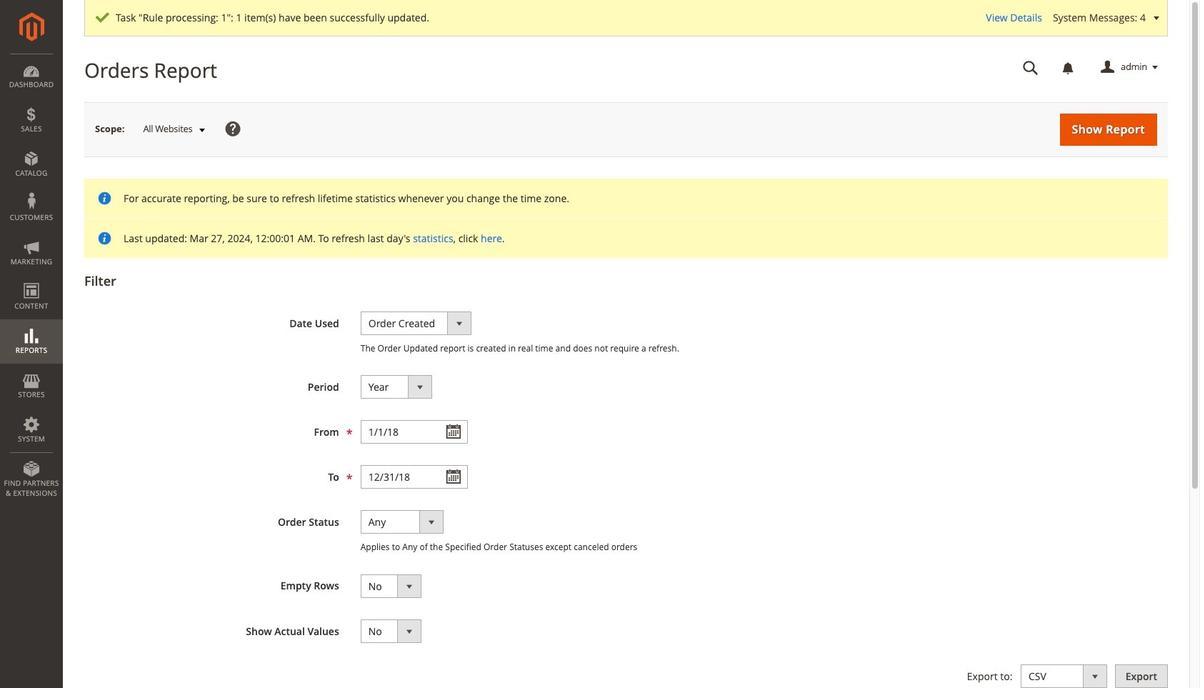 Task type: locate. For each thing, give the bounding box(es) containing it.
None text field
[[361, 420, 468, 444], [361, 465, 468, 489], [361, 420, 468, 444], [361, 465, 468, 489]]

None text field
[[1013, 55, 1049, 80]]

menu bar
[[0, 54, 63, 505]]



Task type: describe. For each thing, give the bounding box(es) containing it.
magento admin panel image
[[19, 12, 44, 41]]



